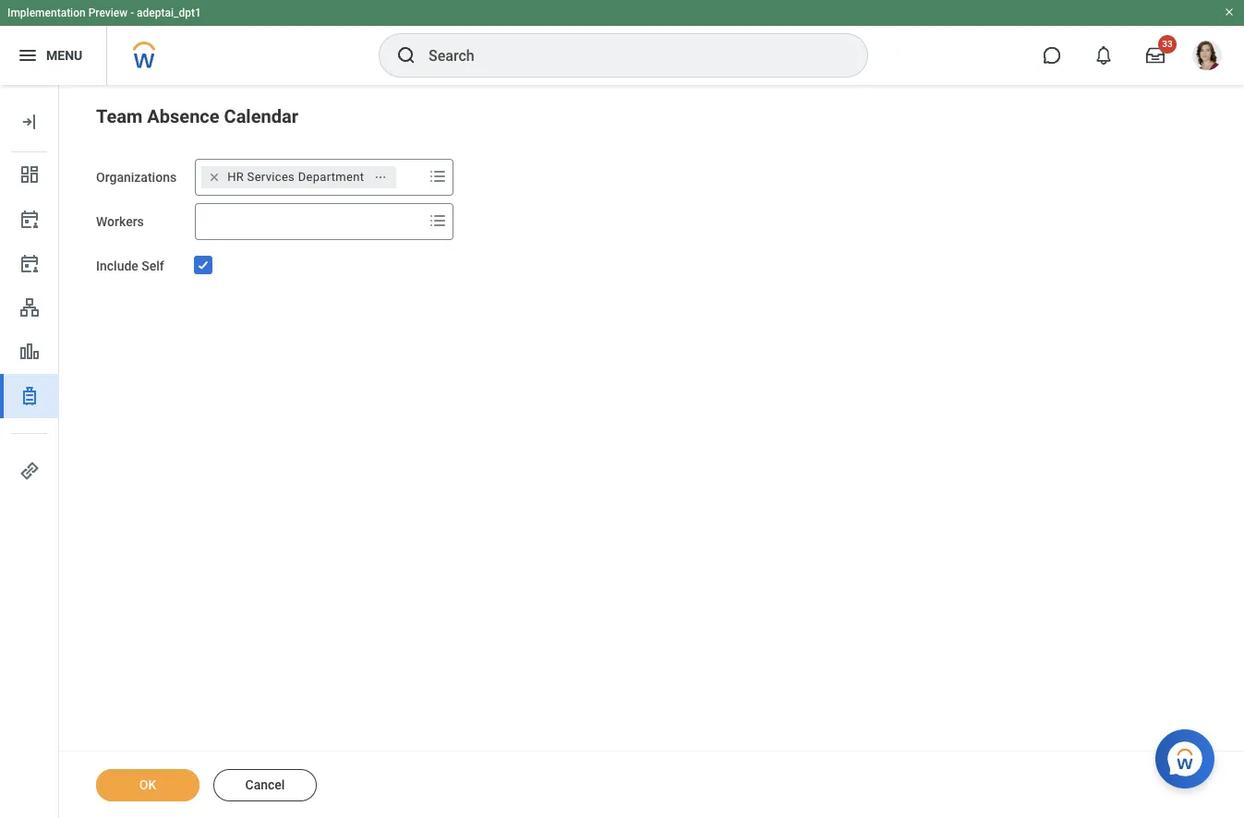 Task type: locate. For each thing, give the bounding box(es) containing it.
implementation
[[7, 6, 86, 19]]

notifications large image
[[1095, 46, 1114, 65]]

prompts image
[[427, 165, 449, 188], [427, 210, 449, 232]]

menu banner
[[0, 0, 1245, 85]]

team absence calendar
[[96, 105, 298, 128]]

0 vertical spatial prompts image
[[427, 165, 449, 188]]

preview
[[88, 6, 128, 19]]

search image
[[396, 44, 418, 67]]

prompts image for workers
[[427, 210, 449, 232]]

navigation pane region
[[0, 85, 59, 819]]

hr services department
[[227, 170, 364, 184]]

include self
[[96, 259, 164, 274]]

ok button
[[96, 770, 200, 802]]

2 prompts image from the top
[[427, 210, 449, 232]]

calendar user solid image
[[18, 252, 41, 274]]

-
[[130, 6, 134, 19]]

menu button
[[0, 26, 107, 85]]

cancel
[[245, 778, 285, 793]]

1 vertical spatial prompts image
[[427, 210, 449, 232]]

hr services department, press delete to clear value. option
[[202, 166, 397, 189]]

cancel button
[[213, 770, 317, 802]]

prompts image for organizations
[[427, 165, 449, 188]]

link image
[[18, 460, 41, 482]]

hr services department element
[[227, 169, 364, 186]]

inbox large image
[[1147, 46, 1165, 65]]

self
[[142, 259, 164, 274]]

department
[[298, 170, 364, 184]]

include
[[96, 259, 138, 274]]

x small image
[[205, 168, 224, 187]]

33
[[1163, 39, 1173, 49]]

implementation preview -   adeptai_dpt1
[[7, 6, 201, 19]]

1 prompts image from the top
[[427, 165, 449, 188]]



Task type: vqa. For each thing, say whether or not it's contained in the screenshot.
Link ICON
yes



Task type: describe. For each thing, give the bounding box(es) containing it.
ok
[[139, 778, 156, 793]]

services
[[247, 170, 295, 184]]

related actions image
[[375, 171, 388, 184]]

task timeoff image
[[18, 385, 41, 408]]

transformation import image
[[18, 111, 41, 133]]

organizations
[[96, 170, 177, 185]]

check small image
[[192, 254, 215, 276]]

hr
[[227, 170, 244, 184]]

chart image
[[18, 341, 41, 363]]

adeptai_dpt1
[[137, 6, 201, 19]]

33 button
[[1136, 35, 1177, 76]]

dashboard image
[[18, 164, 41, 186]]

calendar user solid image
[[18, 208, 41, 230]]

justify image
[[17, 44, 39, 67]]

menu
[[46, 48, 82, 62]]

view team image
[[18, 297, 41, 319]]

team
[[96, 105, 143, 128]]

Search Workday  search field
[[429, 35, 830, 76]]

close environment banner image
[[1224, 6, 1236, 18]]

workers
[[96, 214, 144, 229]]

profile logan mcneil image
[[1193, 41, 1223, 74]]

calendar
[[224, 105, 298, 128]]

Workers field
[[196, 205, 423, 238]]

absence
[[147, 105, 220, 128]]



